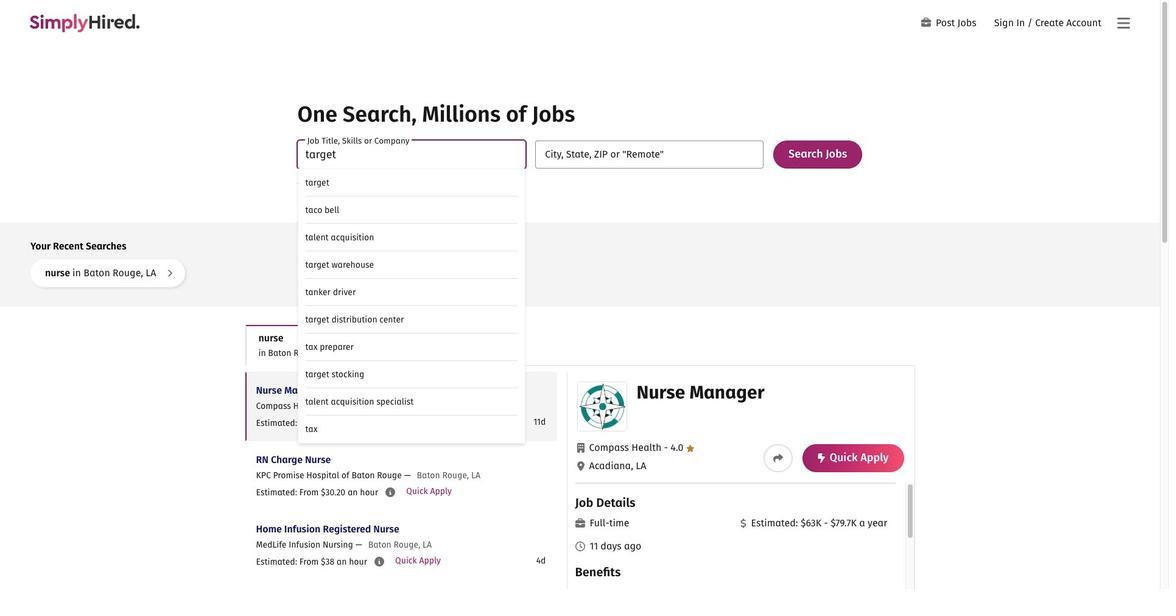 Task type: locate. For each thing, give the bounding box(es) containing it.
briefcase image
[[921, 18, 931, 27]]

dollar sign image
[[740, 519, 746, 529]]

1 option from the top
[[298, 169, 525, 197]]

building image
[[577, 443, 584, 453]]

3 option from the top
[[298, 224, 525, 252]]

list
[[245, 372, 557, 589]]

job salary disclaimer image
[[375, 557, 384, 567]]

4 out of 5 stars element
[[397, 401, 411, 412], [662, 442, 694, 454]]

1 vertical spatial 4 out of 5 stars element
[[662, 442, 694, 454]]

2 option from the top
[[298, 197, 525, 224]]

7 option from the top
[[298, 334, 525, 361]]

simplyhired logo image
[[29, 14, 140, 32]]

option
[[298, 169, 525, 197], [298, 197, 525, 224], [298, 224, 525, 252], [298, 252, 525, 279], [298, 279, 525, 306], [298, 306, 525, 334], [298, 334, 525, 361], [298, 361, 525, 389], [298, 389, 525, 416], [298, 416, 525, 443]]

4 option from the top
[[298, 252, 525, 279]]

5 option from the top
[[298, 279, 525, 306]]

9 option from the top
[[298, 389, 525, 416]]

0 vertical spatial 4 out of 5 stars element
[[397, 401, 411, 412]]

6 option from the top
[[298, 306, 525, 334]]

star image
[[404, 401, 411, 410]]

None text field
[[535, 141, 764, 169]]

None text field
[[297, 141, 526, 169]]

list box
[[297, 169, 526, 444]]

0 horizontal spatial 4 out of 5 stars element
[[397, 401, 411, 412]]

None field
[[297, 141, 526, 444], [535, 141, 764, 169], [297, 141, 526, 444], [535, 141, 764, 169]]

1 horizontal spatial 4 out of 5 stars element
[[662, 442, 694, 454]]

star image
[[686, 445, 694, 452]]



Task type: describe. For each thing, give the bounding box(es) containing it.
briefcase image
[[575, 519, 585, 529]]

share this job image
[[773, 454, 783, 463]]

10 option from the top
[[298, 416, 525, 443]]

clock image
[[575, 542, 585, 552]]

angle right image
[[167, 268, 173, 278]]

bolt lightning image
[[818, 454, 825, 463]]

8 option from the top
[[298, 361, 525, 389]]

company logo for compass health image
[[578, 382, 626, 431]]

nurse manager element
[[567, 372, 914, 589]]

main menu image
[[1117, 16, 1130, 31]]

location dot image
[[577, 462, 584, 471]]

job salary disclaimer image
[[386, 488, 395, 498]]

4 out of 5 stars element inside nurse manager element
[[662, 442, 694, 454]]



Task type: vqa. For each thing, say whether or not it's contained in the screenshot.
the bottommost star icon
no



